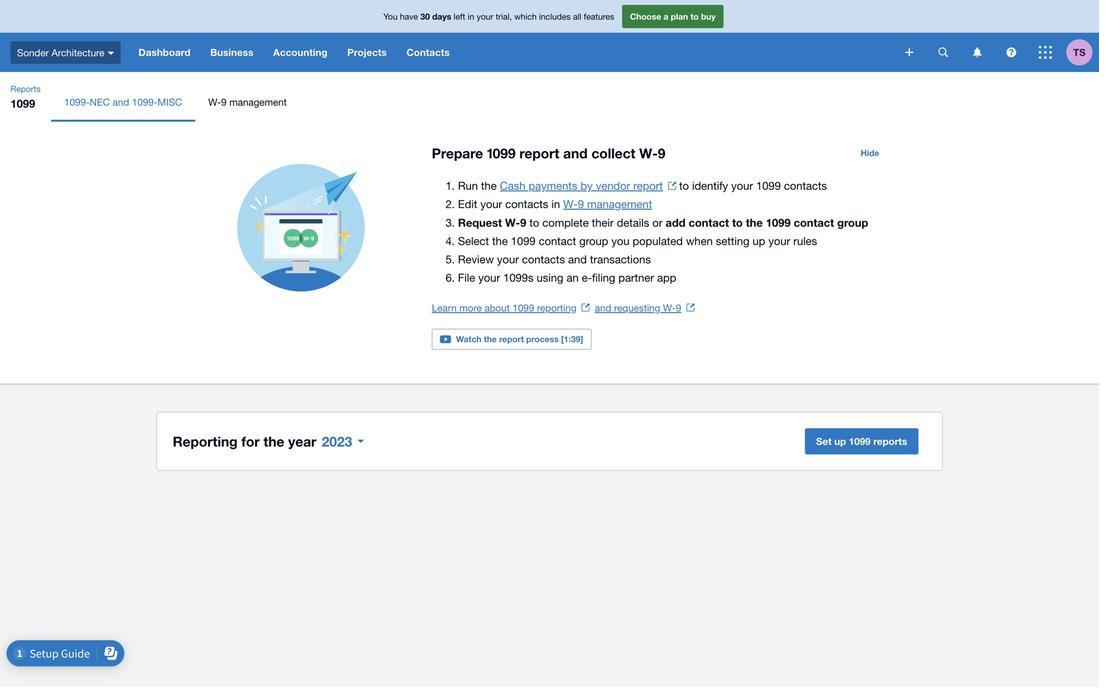 Task type: describe. For each thing, give the bounding box(es) containing it.
9 right collect
[[658, 145, 666, 161]]

1 vertical spatial report
[[633, 179, 663, 192]]

run the cash payments by vendor report
[[458, 179, 663, 192]]

you
[[612, 235, 630, 247]]

all
[[573, 11, 581, 21]]

collect
[[592, 145, 636, 161]]

their
[[592, 216, 614, 229]]

hide button
[[853, 143, 887, 164]]

in inside edit your contacts in w-9 management request w-9 to complete their details or add contact to the 1099 contact group select the 1099 contact group you populated when setting up your rules review your contacts and transactions file your 1099s using an e-filing partner app
[[552, 198, 560, 210]]

2023 button
[[317, 428, 369, 454]]

reporting
[[173, 433, 238, 450]]

choose
[[630, 11, 661, 21]]

file
[[458, 271, 475, 284]]

1099 up the 1099s
[[511, 235, 536, 247]]

to up setting
[[732, 216, 743, 229]]

1 1099- from the left
[[64, 96, 90, 108]]

30
[[420, 11, 430, 21]]

reporting for the year
[[173, 433, 317, 450]]

the up setting
[[746, 216, 763, 229]]

trial,
[[496, 11, 512, 21]]

1099 right the identify
[[756, 179, 781, 192]]

you have 30 days left in your trial, which includes all features
[[383, 11, 614, 21]]

your up the 1099s
[[497, 253, 519, 266]]

2 horizontal spatial svg image
[[1007, 47, 1016, 57]]

for
[[241, 433, 260, 450]]

w-9 management link for to identify your 1099 contacts
[[563, 198, 652, 210]]

filing
[[592, 271, 615, 284]]

w- down app
[[663, 302, 676, 313]]

and requesting w-9 link
[[595, 302, 695, 313]]

watch the report process [1:39] button
[[432, 329, 592, 350]]

reports 1099
[[10, 84, 41, 110]]

reports
[[10, 84, 41, 94]]

projects
[[347, 46, 387, 58]]

2 1099- from the left
[[132, 96, 158, 108]]

2 horizontal spatial contact
[[794, 216, 834, 229]]

1 horizontal spatial contact
[[689, 216, 729, 229]]

partner
[[619, 271, 654, 284]]

watch the report process [1:39]
[[456, 334, 583, 344]]

nec
[[90, 96, 110, 108]]

payments
[[529, 179, 578, 192]]

more
[[459, 302, 482, 313]]

set
[[816, 435, 832, 447]]

prepare 1099 report and collect w-9
[[432, 145, 666, 161]]

vendor
[[596, 179, 630, 192]]

and up by
[[563, 145, 588, 161]]

dashboard link
[[129, 33, 200, 72]]

1099 down to identify your 1099 contacts
[[766, 216, 791, 229]]

banner containing dashboard
[[0, 0, 1099, 72]]

left
[[454, 11, 465, 21]]

watch
[[456, 334, 482, 344]]

0 vertical spatial contacts
[[784, 179, 827, 192]]

w- right request
[[505, 216, 520, 229]]

process
[[526, 334, 559, 344]]

1099s
[[503, 271, 534, 284]]

[1:39]
[[561, 334, 583, 344]]

cash
[[500, 179, 526, 192]]

2 horizontal spatial svg image
[[1039, 46, 1052, 59]]

when
[[686, 235, 713, 247]]

1099-nec and 1099-misc link
[[51, 82, 195, 122]]

and requesting w-9
[[595, 302, 681, 313]]

an
[[567, 271, 579, 284]]

accounting
[[273, 46, 328, 58]]

using
[[537, 271, 564, 284]]

set up 1099 reports button
[[805, 428, 918, 454]]

days
[[432, 11, 451, 21]]

business button
[[200, 33, 263, 72]]

2 vertical spatial contacts
[[522, 253, 565, 266]]

have
[[400, 11, 418, 21]]

0 horizontal spatial contact
[[539, 235, 576, 247]]

projects button
[[337, 33, 397, 72]]

or
[[652, 216, 663, 229]]

features
[[584, 11, 614, 21]]

misc
[[158, 96, 182, 108]]

the right run
[[481, 179, 497, 192]]

hide
[[861, 148, 879, 158]]

9 down by
[[578, 198, 584, 210]]

buy
[[701, 11, 716, 21]]

select
[[458, 235, 489, 247]]

report for [1:39]
[[499, 334, 524, 344]]

w- right collect
[[639, 145, 658, 161]]

9 inside menu
[[221, 96, 227, 108]]

app
[[657, 271, 676, 284]]

menu containing 1099-nec and 1099-misc
[[51, 82, 1099, 122]]

1 horizontal spatial svg image
[[939, 47, 948, 57]]

identify
[[692, 179, 728, 192]]

the right for
[[264, 433, 284, 450]]

ts button
[[1067, 33, 1099, 72]]

9 down app
[[676, 302, 681, 313]]

the right select
[[492, 235, 508, 247]]

sonder
[[17, 47, 49, 58]]

review
[[458, 253, 494, 266]]

transactions
[[590, 253, 651, 266]]

add
[[666, 216, 686, 229]]

1099 inside reports 1099
[[10, 97, 35, 110]]



Task type: vqa. For each thing, say whether or not it's contained in the screenshot.
Edit
yes



Task type: locate. For each thing, give the bounding box(es) containing it.
report right "vendor"
[[633, 179, 663, 192]]

report left process
[[499, 334, 524, 344]]

sonder architecture button
[[0, 33, 129, 72]]

up right set
[[834, 435, 846, 447]]

in inside banner
[[468, 11, 474, 21]]

0 horizontal spatial 1099-
[[64, 96, 90, 108]]

about
[[485, 302, 510, 313]]

management inside edit your contacts in w-9 management request w-9 to complete their details or add contact to the 1099 contact group select the 1099 contact group you populated when setting up your rules review your contacts and transactions file your 1099s using an e-filing partner app
[[587, 198, 652, 210]]

1 vertical spatial contacts
[[505, 198, 548, 210]]

populated
[[633, 235, 683, 247]]

to left the complete
[[529, 216, 539, 229]]

sonder architecture
[[17, 47, 104, 58]]

1 vertical spatial group
[[579, 235, 608, 247]]

2023
[[322, 433, 352, 450]]

request
[[458, 216, 502, 229]]

0 vertical spatial w-9 management link
[[195, 82, 300, 122]]

0 horizontal spatial up
[[753, 235, 765, 247]]

management inside menu
[[229, 96, 287, 108]]

learn more about 1099 reporting
[[432, 302, 577, 313]]

menu
[[51, 82, 1099, 122]]

accounting button
[[263, 33, 337, 72]]

includes
[[539, 11, 571, 21]]

learn
[[432, 302, 457, 313]]

w- up the complete
[[563, 198, 578, 210]]

your down review
[[478, 271, 500, 284]]

cash payments by vendor report link
[[500, 179, 676, 192]]

1 horizontal spatial 1099-
[[132, 96, 158, 108]]

contacts up rules
[[784, 179, 827, 192]]

and inside edit your contacts in w-9 management request w-9 to complete their details or add contact to the 1099 contact group select the 1099 contact group you populated when setting up your rules review your contacts and transactions file your 1099s using an e-filing partner app
[[568, 253, 587, 266]]

1 vertical spatial in
[[552, 198, 560, 210]]

up inside edit your contacts in w-9 management request w-9 to complete their details or add contact to the 1099 contact group select the 1099 contact group you populated when setting up your rules review your contacts and transactions file your 1099s using an e-filing partner app
[[753, 235, 765, 247]]

in right left
[[468, 11, 474, 21]]

group
[[837, 216, 868, 229], [579, 235, 608, 247]]

1099- right nec
[[132, 96, 158, 108]]

w-9 management link inside main content
[[563, 198, 652, 210]]

business
[[210, 46, 254, 58]]

your left rules
[[769, 235, 790, 247]]

0 horizontal spatial w-9 management link
[[195, 82, 300, 122]]

report up payments
[[520, 145, 559, 161]]

contact up rules
[[794, 216, 834, 229]]

setting
[[716, 235, 750, 247]]

0 vertical spatial report
[[520, 145, 559, 161]]

choose a plan to buy
[[630, 11, 716, 21]]

2 vertical spatial report
[[499, 334, 524, 344]]

report inside button
[[499, 334, 524, 344]]

0 vertical spatial up
[[753, 235, 765, 247]]

the right watch
[[484, 334, 497, 344]]

1 horizontal spatial in
[[552, 198, 560, 210]]

main content containing prepare 1099 report and collect w-9
[[0, 122, 1099, 499]]

0 horizontal spatial svg image
[[906, 48, 913, 56]]

contacts
[[407, 46, 450, 58]]

w-9 management link down "vendor"
[[563, 198, 652, 210]]

1099
[[10, 97, 35, 110], [487, 145, 516, 161], [756, 179, 781, 192], [766, 216, 791, 229], [511, 235, 536, 247], [513, 302, 534, 313], [849, 435, 871, 447]]

set up 1099 reports
[[816, 435, 907, 447]]

architecture
[[52, 47, 104, 58]]

0 horizontal spatial management
[[229, 96, 287, 108]]

and down filing
[[595, 302, 611, 313]]

and right nec
[[113, 96, 129, 108]]

svg image
[[1039, 46, 1052, 59], [973, 47, 982, 57], [108, 52, 114, 55]]

edit
[[458, 198, 477, 210]]

0 horizontal spatial in
[[468, 11, 474, 21]]

9 down "business" popup button
[[221, 96, 227, 108]]

rules
[[793, 235, 817, 247]]

reports link
[[5, 82, 46, 96]]

a
[[664, 11, 669, 21]]

9
[[221, 96, 227, 108], [658, 145, 666, 161], [578, 198, 584, 210], [520, 216, 526, 229], [676, 302, 681, 313]]

and
[[113, 96, 129, 108], [563, 145, 588, 161], [568, 253, 587, 266], [595, 302, 611, 313]]

your inside banner
[[477, 11, 493, 21]]

e-
[[582, 271, 592, 284]]

1 horizontal spatial w-9 management link
[[563, 198, 652, 210]]

1 horizontal spatial management
[[587, 198, 652, 210]]

1 vertical spatial up
[[834, 435, 846, 447]]

0 vertical spatial management
[[229, 96, 287, 108]]

contacts button
[[397, 33, 460, 72]]

plan
[[671, 11, 688, 21]]

up
[[753, 235, 765, 247], [834, 435, 846, 447]]

complete
[[542, 216, 589, 229]]

up inside the set up 1099 reports button
[[834, 435, 846, 447]]

to left buy
[[691, 11, 699, 21]]

1099 up cash
[[487, 145, 516, 161]]

edit your contacts in w-9 management request w-9 to complete their details or add contact to the 1099 contact group select the 1099 contact group you populated when setting up your rules review your contacts and transactions file your 1099s using an e-filing partner app
[[458, 198, 868, 284]]

contacts down cash
[[505, 198, 548, 210]]

your right the identify
[[731, 179, 753, 192]]

which
[[514, 11, 537, 21]]

1099- down architecture
[[64, 96, 90, 108]]

1099 left reports
[[849, 435, 871, 447]]

1099-nec and 1099-misc
[[64, 96, 182, 108]]

contacts up using
[[522, 253, 565, 266]]

you
[[383, 11, 398, 21]]

1 horizontal spatial svg image
[[973, 47, 982, 57]]

1 vertical spatial w-9 management link
[[563, 198, 652, 210]]

in
[[468, 11, 474, 21], [552, 198, 560, 210]]

1099 down reports link
[[10, 97, 35, 110]]

in down payments
[[552, 198, 560, 210]]

banner
[[0, 0, 1099, 72]]

svg image
[[939, 47, 948, 57], [1007, 47, 1016, 57], [906, 48, 913, 56]]

by
[[581, 179, 593, 192]]

0 vertical spatial in
[[468, 11, 474, 21]]

reporting
[[537, 302, 577, 313]]

svg image inside sonder architecture popup button
[[108, 52, 114, 55]]

dashboard
[[138, 46, 191, 58]]

the inside button
[[484, 334, 497, 344]]

contact up when
[[689, 216, 729, 229]]

report
[[520, 145, 559, 161], [633, 179, 663, 192], [499, 334, 524, 344]]

learn more about 1099 reporting link
[[432, 302, 590, 313]]

contacts
[[784, 179, 827, 192], [505, 198, 548, 210], [522, 253, 565, 266]]

reports
[[874, 435, 907, 447]]

w-9 management link for reports 1099
[[195, 82, 300, 122]]

9 down cash
[[520, 216, 526, 229]]

to identify your 1099 contacts
[[676, 179, 827, 192]]

prepare
[[432, 145, 483, 161]]

contact down the complete
[[539, 235, 576, 247]]

1099 inside the set up 1099 reports button
[[849, 435, 871, 447]]

1 horizontal spatial group
[[837, 216, 868, 229]]

requesting
[[614, 302, 660, 313]]

run
[[458, 179, 478, 192]]

w-9 management link down business
[[195, 82, 300, 122]]

w-9 management
[[208, 96, 287, 108]]

ts
[[1073, 46, 1086, 58]]

up right setting
[[753, 235, 765, 247]]

to left the identify
[[679, 179, 689, 192]]

your left trial,
[[477, 11, 493, 21]]

1 horizontal spatial up
[[834, 435, 846, 447]]

w- right misc
[[208, 96, 221, 108]]

your up request
[[480, 198, 502, 210]]

1 vertical spatial management
[[587, 198, 652, 210]]

main content
[[0, 122, 1099, 499]]

details
[[617, 216, 649, 229]]

0 vertical spatial group
[[837, 216, 868, 229]]

0 horizontal spatial group
[[579, 235, 608, 247]]

management
[[229, 96, 287, 108], [587, 198, 652, 210]]

0 horizontal spatial svg image
[[108, 52, 114, 55]]

year
[[288, 433, 317, 450]]

and inside "link"
[[113, 96, 129, 108]]

1099 right about
[[513, 302, 534, 313]]

management down "vendor"
[[587, 198, 652, 210]]

and up an on the right top of page
[[568, 253, 587, 266]]

management down business
[[229, 96, 287, 108]]

report for collect
[[520, 145, 559, 161]]

to inside banner
[[691, 11, 699, 21]]



